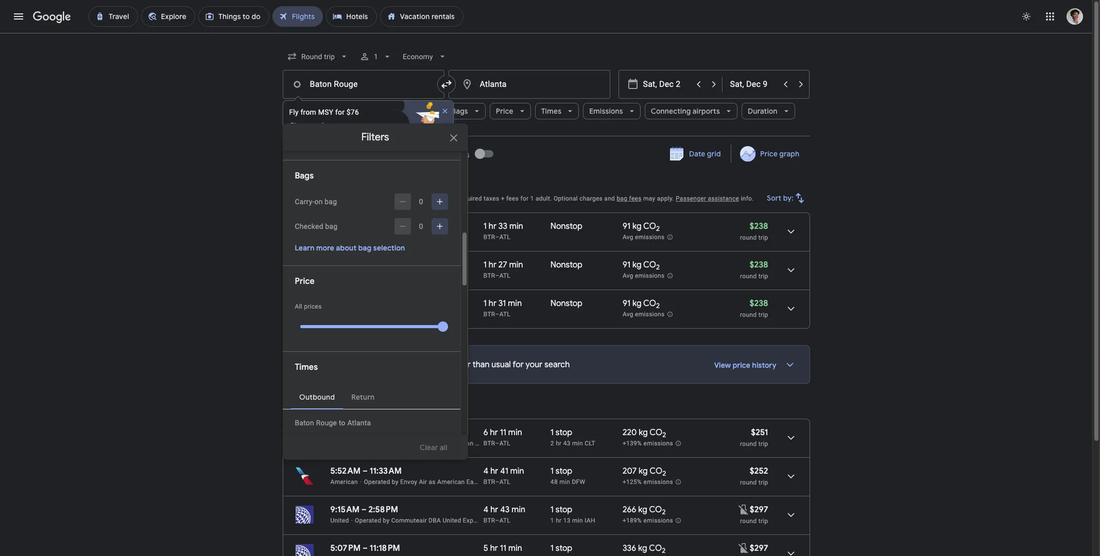 Task type: describe. For each thing, give the bounding box(es) containing it.
1 stop
[[551, 544, 572, 554]]

view price history image
[[778, 353, 802, 378]]

view price history
[[714, 361, 776, 370]]

2 for 4 hr 43 min
[[662, 508, 666, 517]]

operated for operated by commuteair dba united express
[[355, 518, 381, 525]]

5:52 am
[[330, 467, 361, 477]]

stops
[[351, 107, 370, 116]]

hr inside 1 stop 2 hr 43 min clt
[[556, 440, 562, 448]]

emissions for 4 hr 43 min
[[644, 518, 673, 525]]

apply.
[[657, 195, 674, 202]]

Arrival time: 11:33 AM. text field
[[370, 467, 402, 477]]

– inside 1 hr 33 min btr – atl
[[495, 234, 500, 241]]

bag inside main content
[[617, 195, 628, 202]]

emissions for 1 hr 27 min
[[635, 273, 665, 280]]

flights for other departing flights
[[363, 400, 393, 413]]

all for all filters
[[302, 107, 311, 116]]

297 US dollars text field
[[750, 505, 768, 516]]

Departure time: 5:07 PM. text field
[[330, 544, 361, 554]]

1 button
[[355, 44, 397, 69]]

4 hr 41 min btr – atl
[[484, 467, 524, 486]]

round for 1 hr 33 min
[[740, 234, 757, 242]]

91 for 1 hr 31 min
[[623, 299, 631, 309]]

learn
[[295, 244, 314, 253]]

loading results progress bar
[[0, 33, 1092, 35]]

leaves baton rouge metropolitan airport at 10:54 am on saturday, december 2 and arrives at hartsfield-jackson atlanta international airport at 1:21 pm on saturday, december 2. element
[[330, 260, 401, 270]]

price graph
[[760, 149, 800, 159]]

passenger assistance button
[[676, 195, 739, 202]]

duration
[[748, 107, 778, 116]]

Departure time: 9:15 AM. text field
[[330, 505, 360, 516]]

layover (1 of 1) is a 1 hr 13 min layover at george bush intercontinental airport in houston. element
[[551, 517, 618, 525]]

grid
[[707, 149, 721, 159]]

1 for 1 hr 27 min btr – atl
[[484, 260, 487, 270]]

4 for 4 hr 41 min
[[484, 467, 488, 477]]

flights for best departing flights
[[356, 179, 386, 192]]

baton
[[295, 419, 314, 428]]

266 kg co 2
[[623, 505, 666, 517]]

Arrival time: 8:07 PM. text field
[[372, 428, 403, 438]]

hr right 5 at the left bottom of page
[[490, 544, 498, 554]]

flight details. leaves baton rouge metropolitan airport at 6:00 am on saturday, december 2 and arrives at hartsfield-jackson atlanta international airport at 8:33 am on saturday, december 2. image
[[779, 219, 803, 244]]

33
[[499, 221, 507, 232]]

bag fees button
[[617, 195, 642, 202]]

$297 for $297 text field
[[750, 505, 768, 516]]

2 fees from the left
[[629, 195, 642, 202]]

1 fees from the left
[[506, 195, 519, 202]]

required
[[458, 195, 482, 202]]

Arrival time: 1:21 PM. text field
[[374, 260, 401, 270]]

$238 round trip for 1 hr 27 min
[[740, 260, 768, 280]]

2 and from the left
[[604, 195, 615, 202]]

6 hr 11 min btr – atl
[[484, 428, 522, 448]]

207
[[623, 467, 637, 477]]

nonstop for 1 hr 31 min
[[551, 299, 583, 309]]

hr for 6 hr 11 min
[[490, 428, 498, 438]]

main content containing best departing flights
[[283, 141, 810, 557]]

11 for 6
[[500, 428, 506, 438]]

atl for 27
[[500, 272, 511, 280]]

air
[[419, 479, 427, 486]]

1 vertical spatial times
[[295, 363, 318, 373]]

– inside 4 hr 43 min btr – atl
[[495, 518, 500, 525]]

cheaper
[[440, 360, 471, 370]]

trip for 4 hr 41 min
[[759, 480, 768, 487]]

none search field containing filters
[[283, 0, 810, 546]]

dec 2 – 9
[[360, 150, 390, 159]]

co for 1 hr 31 min
[[643, 299, 656, 309]]

8:07 pm
[[372, 428, 403, 438]]

dates
[[450, 150, 470, 159]]

selection
[[373, 244, 405, 253]]

baton rouge to atlanta
[[295, 419, 371, 428]]

+139%
[[623, 440, 642, 448]]

bag down best departing flights
[[325, 198, 337, 206]]

kg for 1 hr 31 min
[[632, 299, 642, 309]]

fly
[[289, 108, 299, 116]]

min for 6 hr 11 min
[[508, 428, 522, 438]]

close dialog image
[[447, 132, 460, 144]]

11:18 pm
[[370, 544, 400, 554]]

prices for track prices
[[321, 150, 342, 159]]

sort
[[767, 194, 781, 203]]

avg for 1 hr 33 min
[[623, 234, 633, 241]]

1 stop 48 min dfw
[[551, 467, 585, 486]]

min for 1 hr 31 min
[[508, 299, 522, 309]]

– left 1:21 pm
[[367, 260, 372, 270]]

91 kg co 2 for 1 hr 27 min
[[623, 260, 660, 272]]

11 for 5
[[500, 544, 506, 554]]

round for 6 hr 11 min
[[740, 441, 757, 448]]

5
[[484, 544, 488, 554]]

4 1 stop flight. element from the top
[[551, 544, 572, 556]]

1 for 1 stop 1 hr 13 min iah
[[551, 505, 554, 516]]

taxes
[[484, 195, 499, 202]]

connecting airports
[[651, 107, 720, 116]]

for for $76
[[335, 108, 345, 116]]

best
[[283, 179, 304, 192]]

include
[[436, 195, 457, 202]]

nonstop for 1 hr 27 min
[[551, 260, 583, 270]]

flight details. leaves baton rouge metropolitan airport at 12:56 pm on saturday, december 2 and arrives at hartsfield-jackson atlanta international airport at 8:07 pm on saturday, december 2. image
[[779, 426, 803, 451]]

12:56 pm – 8:07 pm operated by psa airlines as american eagle, psa airlines as american eagle
[[330, 428, 585, 448]]

min right 5 at the left bottom of page
[[508, 544, 522, 554]]

price inside popup button
[[496, 107, 513, 116]]

+125%
[[623, 479, 642, 486]]

2 for 6 hr 11 min
[[663, 431, 666, 440]]

6 trip from the top
[[759, 518, 768, 525]]

dfw
[[572, 479, 585, 486]]

1 hr 31 min btr – atl
[[484, 299, 522, 318]]

bag up leaves baton rouge metropolitan airport at 10:54 am on saturday, december 2 and arrives at hartsfield-jackson atlanta international airport at 1:21 pm on saturday, december 2. element
[[358, 244, 371, 253]]

6 round from the top
[[740, 518, 757, 525]]

round for 1 hr 31 min
[[740, 312, 757, 319]]

$251 round trip
[[740, 428, 768, 448]]

9:15 am
[[330, 505, 360, 516]]

other departing flights
[[283, 400, 393, 413]]

btr for 1 hr 33 min
[[484, 234, 495, 241]]

round trip
[[740, 518, 768, 525]]

passenger
[[676, 195, 706, 202]]

2 for 1 hr 27 min
[[656, 263, 660, 272]]

– right "5:07 pm"
[[363, 544, 368, 554]]

flight details. leaves baton rouge metropolitan airport at 9:15 am on saturday, december 2 and arrives at hartsfield-jackson atlanta international airport at 2:58 pm on saturday, december 2. image
[[779, 503, 803, 528]]

duration button
[[742, 99, 795, 124]]

any dates
[[435, 150, 470, 159]]

kg for 6 hr 11 min
[[639, 428, 648, 438]]

any
[[435, 150, 448, 159]]

– inside the '4 hr 41 min btr – atl'
[[495, 479, 500, 486]]

10:54 am – 1:21 pm
[[330, 260, 401, 270]]

btr for 4 hr 43 min
[[484, 518, 495, 525]]

prices include required taxes + fees for 1 adult. optional charges and bag fees may apply. passenger assistance
[[416, 195, 739, 202]]

1 for 1 stop
[[551, 544, 554, 554]]

emissions for 1 hr 31 min
[[635, 311, 665, 318]]

fly from msy for $76 change airport
[[289, 108, 359, 130]]

1 stop flight. element for 4 hr 43 min
[[551, 505, 572, 517]]

0 for checked bag
[[419, 223, 423, 231]]

connecting airports button
[[645, 99, 738, 124]]

to
[[339, 419, 345, 428]]

prices for all prices
[[304, 303, 322, 311]]

trip for 6 hr 11 min
[[759, 441, 768, 448]]

carry-on bag
[[295, 198, 337, 206]]

$76
[[347, 108, 359, 116]]

5 hr 11 min
[[484, 544, 522, 554]]

1 for 1
[[374, 53, 378, 61]]

operated by commuteair dba united express
[[355, 518, 486, 525]]

american right air in the bottom of the page
[[437, 479, 465, 486]]

91 kg co 2 for 1 hr 33 min
[[623, 221, 660, 233]]

5:07 pm – 11:18 pm
[[330, 544, 400, 554]]

stop for 1 stop 48 min dfw
[[556, 467, 572, 477]]

airlines up "operated by envoy air as american eagle"
[[414, 440, 436, 448]]

1 vertical spatial for
[[520, 195, 529, 202]]

leaves baton rouge metropolitan airport at 12:56 pm on saturday, december 2 and arrives at hartsfield-jackson atlanta international airport at 8:07 pm on saturday, december 2. element
[[330, 428, 403, 438]]

main menu image
[[12, 10, 25, 23]]

this price for this flight doesn't include overhead bin access. if you need a carry-on bag, use the bags filter to update prices. image
[[737, 543, 750, 555]]

– right 9:15 am
[[361, 505, 367, 516]]

min inside 1 stop 2 hr 43 min clt
[[572, 440, 583, 448]]

date grid
[[689, 149, 721, 159]]

Departure time: 6:00 AM. text field
[[330, 221, 362, 232]]

43 inside 1 stop 2 hr 43 min clt
[[563, 440, 571, 448]]

1 horizontal spatial on
[[325, 195, 332, 202]]

co for 1 hr 27 min
[[643, 260, 656, 270]]

may
[[643, 195, 655, 202]]

1 and from the left
[[350, 195, 360, 202]]

operated for operated by envoy air as american eagle
[[364, 479, 390, 486]]

2 horizontal spatial as
[[531, 440, 538, 448]]

stop for 1 stop
[[556, 544, 572, 554]]

cheaper than usual for your search
[[438, 360, 570, 370]]

co for 1 hr 33 min
[[643, 221, 656, 232]]

emissions for 6 hr 11 min
[[644, 440, 673, 448]]

stops button
[[345, 99, 388, 124]]

change airport button
[[289, 121, 359, 131]]

view
[[714, 361, 731, 370]]

charges
[[580, 195, 603, 202]]

by inside 12:56 pm – 8:07 pm operated by psa airlines as american eagle, psa airlines as american eagle
[[392, 440, 399, 448]]

flight details. leaves baton rouge metropolitan airport at 5:52 am on saturday, december 2 and arrives at hartsfield-jackson atlanta international airport at 11:33 am on saturday, december 2. image
[[779, 465, 803, 489]]

american down 5:52 am text field on the bottom
[[330, 479, 358, 486]]

operated inside 12:56 pm – 8:07 pm operated by psa airlines as american eagle, psa airlines as american eagle
[[364, 440, 390, 448]]

price graph button
[[734, 145, 808, 163]]

1 hr 27 min btr – atl
[[484, 260, 523, 280]]

266
[[623, 505, 636, 516]]

trip for 1 hr 33 min
[[759, 234, 768, 242]]

more
[[316, 244, 334, 253]]

1 for 1 stop 2 hr 43 min clt
[[551, 428, 554, 438]]

eagle inside 12:56 pm – 8:07 pm operated by psa airlines as american eagle, psa airlines as american eagle
[[569, 440, 585, 448]]

filters
[[361, 131, 389, 144]]

american up 1 stop 48 min dfw
[[540, 440, 567, 448]]

checked bag
[[295, 223, 338, 231]]

this price for this flight doesn't include overhead bin access. if you need a carry-on bag, use the bags filter to update prices. image
[[737, 504, 750, 516]]

flight details. leaves baton rouge metropolitan airport at 4:00 pm on saturday, december 2 and arrives at hartsfield-jackson atlanta international airport at 6:31 pm on saturday, december 2. image
[[779, 297, 803, 321]]

kg for 4 hr 43 min
[[638, 505, 647, 516]]

commuteair
[[391, 518, 427, 525]]

leaves baton rouge metropolitan airport at 9:15 am on saturday, december 2 and arrives at hartsfield-jackson atlanta international airport at 2:58 pm on saturday, december 2. element
[[330, 505, 398, 516]]

airlines down total duration 6 hr 11 min. element
[[508, 440, 530, 448]]

1 horizontal spatial as
[[437, 440, 444, 448]]

swap origin and destination. image
[[440, 78, 453, 91]]

220 kg co 2
[[623, 428, 666, 440]]

bags inside popup button
[[452, 107, 468, 116]]

learn more about tracked prices image
[[344, 150, 353, 159]]

kg for 1 hr 27 min
[[632, 260, 642, 270]]

207 kg co 2
[[623, 467, 666, 479]]

leaves baton rouge metropolitan airport at 5:07 pm on saturday, december 2 and arrives at hartsfield-jackson atlanta international airport at 11:18 pm on saturday, december 2. element
[[330, 544, 400, 554]]

american left "eagle," at the bottom
[[446, 440, 474, 448]]

checked
[[295, 223, 323, 231]]

track prices
[[300, 150, 342, 159]]

express
[[463, 518, 486, 525]]

kg for 4 hr 41 min
[[639, 467, 648, 477]]

ranked based on price and convenience
[[283, 195, 398, 202]]

min for 4 hr 41 min
[[510, 467, 524, 477]]

round for 1 hr 27 min
[[740, 273, 757, 280]]



Task type: vqa. For each thing, say whether or not it's contained in the screenshot.
topmost the Email
no



Task type: locate. For each thing, give the bounding box(es) containing it.
1 btr from the top
[[484, 234, 495, 241]]

3 round from the top
[[740, 312, 757, 319]]

11:33 am
[[370, 467, 402, 477]]

Departure time: 12:56 PM. text field
[[330, 428, 363, 438]]

238 US dollars text field
[[750, 221, 768, 232]]

atl for 33
[[500, 234, 511, 241]]

0 vertical spatial 43
[[563, 440, 571, 448]]

atl down 31
[[500, 311, 511, 318]]

2 vertical spatial nonstop flight. element
[[551, 299, 583, 311]]

atl inside 6 hr 11 min btr – atl
[[500, 440, 511, 448]]

times
[[541, 107, 562, 116], [295, 363, 318, 373]]

1 psa from the left
[[400, 440, 412, 448]]

bags button
[[445, 99, 486, 124]]

0 horizontal spatial price
[[295, 277, 315, 287]]

None field
[[283, 47, 353, 66], [399, 47, 451, 66], [283, 47, 353, 66], [399, 47, 451, 66]]

avg emissions for 1 hr 31 min
[[623, 311, 665, 318]]

+
[[501, 195, 505, 202]]

round down $238 text box
[[740, 273, 757, 280]]

prices left the are
[[320, 360, 343, 370]]

on down best departing flights
[[314, 198, 323, 206]]

0 vertical spatial prices
[[321, 150, 342, 159]]

btr down total duration 1 hr 27 min. element
[[484, 272, 495, 280]]

1 vertical spatial departing
[[314, 400, 361, 413]]

2 vertical spatial $238
[[750, 299, 768, 309]]

all inside button
[[302, 107, 311, 116]]

atl
[[500, 234, 511, 241], [500, 272, 511, 280], [500, 311, 511, 318], [500, 440, 511, 448], [500, 479, 511, 486], [500, 518, 511, 525]]

btr down 6 on the bottom left
[[484, 440, 495, 448]]

kg inside the 220 kg co 2
[[639, 428, 648, 438]]

– inside 12:56 pm – 8:07 pm operated by psa airlines as american eagle, psa airlines as american eagle
[[365, 428, 371, 438]]

336
[[623, 544, 636, 554]]

Departure text field
[[643, 71, 690, 98]]

layover (1 of 1) is a 48 min layover at dallas/fort worth international airport in dallas. element
[[551, 479, 618, 487]]

nonstop for 1 hr 33 min
[[551, 221, 583, 232]]

0 vertical spatial 4
[[484, 467, 488, 477]]

united down 9:15 am text box
[[330, 518, 349, 525]]

$238 round trip left flight details. leaves baton rouge metropolitan airport at 4:00 pm on saturday, december 2 and arrives at hartsfield-jackson atlanta international airport at 6:31 pm on saturday, december 2. image
[[740, 299, 768, 319]]

2 inside 336 kg co 2
[[662, 547, 666, 556]]

atl down total duration 4 hr 43 min. element
[[500, 518, 511, 525]]

hr for 4 hr 43 min
[[490, 505, 498, 516]]

0 vertical spatial eagle
[[569, 440, 585, 448]]

0 vertical spatial departing
[[306, 179, 354, 192]]

other
[[283, 400, 311, 413]]

3 $238 from the top
[[750, 299, 768, 309]]

2 inside the 220 kg co 2
[[663, 431, 666, 440]]

0 vertical spatial avg
[[623, 234, 633, 241]]

times inside popup button
[[541, 107, 562, 116]]

0 vertical spatial $238 round trip
[[740, 221, 768, 242]]

about
[[336, 244, 357, 253]]

0 horizontal spatial on
[[314, 198, 323, 206]]

prices inside find the best price region
[[321, 150, 342, 159]]

1 vertical spatial bags
[[295, 171, 314, 181]]

5 trip from the top
[[759, 480, 768, 487]]

1 stop from the top
[[556, 428, 572, 438]]

2 vertical spatial by
[[383, 518, 390, 525]]

0 vertical spatial avg emissions
[[623, 234, 665, 241]]

43
[[563, 440, 571, 448], [500, 505, 510, 516]]

3 stop from the top
[[556, 505, 572, 516]]

1 91 kg co 2 from the top
[[623, 221, 660, 233]]

2 vertical spatial nonstop
[[551, 299, 583, 309]]

min for 1 stop
[[559, 479, 570, 486]]

departing up ranked based on price and convenience
[[306, 179, 354, 192]]

min right 33 on the left top of the page
[[509, 221, 523, 232]]

4 stop from the top
[[556, 544, 572, 554]]

1 0 from the top
[[419, 198, 423, 206]]

btr for 1 hr 31 min
[[484, 311, 495, 318]]

91 kg co 2 for 1 hr 31 min
[[623, 299, 660, 311]]

round
[[740, 234, 757, 242], [740, 273, 757, 280], [740, 312, 757, 319], [740, 441, 757, 448], [740, 480, 757, 487], [740, 518, 757, 525]]

your
[[526, 360, 543, 370]]

2 91 kg co 2 from the top
[[623, 260, 660, 272]]

hr for 1 hr 31 min
[[489, 299, 497, 309]]

$238 left 'flight details. leaves baton rouge metropolitan airport at 10:54 am on saturday, december 2 and arrives at hartsfield-jackson atlanta international airport at 1:21 pm on saturday, december 2.' image on the right of the page
[[750, 260, 768, 270]]

0 vertical spatial 91 kg co 2
[[623, 221, 660, 233]]

1 inside 1 hr 33 min btr – atl
[[484, 221, 487, 232]]

currently
[[359, 360, 392, 370]]

hr inside the '4 hr 41 min btr – atl'
[[490, 467, 498, 477]]

departing for other
[[314, 400, 361, 413]]

by for envoy
[[392, 479, 399, 486]]

btr inside 1 hr 33 min btr – atl
[[484, 234, 495, 241]]

flights up atlanta
[[363, 400, 393, 413]]

0 vertical spatial price
[[496, 107, 513, 116]]

atl down 41
[[500, 479, 511, 486]]

– down 'total duration 4 hr 41 min.' element
[[495, 479, 500, 486]]

total duration 1 hr 33 min. element
[[484, 221, 551, 233]]

1 nonstop from the top
[[551, 221, 583, 232]]

$238 round trip for 1 hr 31 min
[[740, 299, 768, 319]]

avg for 1 hr 27 min
[[623, 273, 633, 280]]

+189%
[[623, 518, 642, 525]]

2 $238 round trip from the top
[[740, 260, 768, 280]]

atl inside 1 hr 31 min btr – atl
[[500, 311, 511, 318]]

co inside 207 kg co 2
[[650, 467, 663, 477]]

bag right checked
[[325, 223, 338, 231]]

0 vertical spatial nonstop
[[551, 221, 583, 232]]

msy
[[318, 108, 333, 116]]

3 trip from the top
[[759, 312, 768, 319]]

2 nonstop from the top
[[551, 260, 583, 270]]

0 horizontal spatial and
[[350, 195, 360, 202]]

1 stop flight. element up 1 stop 48 min dfw
[[551, 428, 572, 440]]

1 horizontal spatial united
[[443, 518, 461, 525]]

hr left 41
[[490, 467, 498, 477]]

1 stop flight. element
[[551, 428, 572, 440], [551, 467, 572, 479], [551, 505, 572, 517], [551, 544, 572, 556]]

91 for 1 hr 27 min
[[623, 260, 631, 270]]

co for 6 hr 11 min
[[650, 428, 663, 438]]

main content
[[283, 141, 810, 557]]

avg emissions for 1 hr 33 min
[[623, 234, 665, 241]]

Arrival time: 2:58 PM. text field
[[369, 505, 398, 516]]

1 1 stop flight. element from the top
[[551, 428, 572, 440]]

operated down arrival time: 8:07 pm. text field
[[364, 440, 390, 448]]

6 atl from the top
[[500, 518, 511, 525]]

2 4 from the top
[[484, 505, 488, 516]]

flights
[[356, 179, 386, 192], [363, 400, 393, 413]]

+189% emissions
[[623, 518, 673, 525]]

– inside 6 hr 11 min btr – atl
[[495, 440, 500, 448]]

1 vertical spatial price
[[760, 149, 778, 159]]

251 US dollars text field
[[751, 428, 768, 438]]

0 horizontal spatial bags
[[295, 171, 314, 181]]

and down best departing flights
[[350, 195, 360, 202]]

stop up 'layover (1 of 1) is a 2 hr 43 min layover at charlotte douglas international airport in charlotte.' element on the right
[[556, 428, 572, 438]]

round down the $251 "text box"
[[740, 441, 757, 448]]

kg inside 336 kg co 2
[[638, 544, 647, 554]]

and right the charges
[[604, 195, 615, 202]]

hr inside 1 hr 31 min btr – atl
[[489, 299, 497, 309]]

1 vertical spatial price
[[733, 361, 751, 370]]

connecting
[[651, 107, 691, 116]]

31
[[499, 299, 506, 309]]

1 stop flight. element down the 13
[[551, 544, 572, 556]]

sort by:
[[767, 194, 793, 203]]

btr for 1 hr 27 min
[[484, 272, 495, 280]]

5:52 am – 11:33 am
[[330, 467, 402, 477]]

2 vertical spatial for
[[513, 360, 524, 370]]

bag left may
[[617, 195, 628, 202]]

nonstop flight. element for 1 hr 27 min
[[551, 260, 583, 272]]

3 atl from the top
[[500, 311, 511, 318]]

iah
[[585, 518, 595, 525]]

for left adult.
[[520, 195, 529, 202]]

4 trip from the top
[[759, 441, 768, 448]]

4 inside the '4 hr 41 min btr – atl'
[[484, 467, 488, 477]]

min right 31
[[508, 299, 522, 309]]

all filters
[[302, 107, 332, 116]]

1 nonstop flight. element from the top
[[551, 221, 583, 233]]

min right the 13
[[572, 518, 583, 525]]

2 btr from the top
[[484, 272, 495, 280]]

27
[[499, 260, 507, 270]]

emissions button
[[583, 99, 641, 124]]

3 1 stop flight. element from the top
[[551, 505, 572, 517]]

297 US dollars text field
[[750, 544, 768, 554]]

atl down 27
[[500, 272, 511, 280]]

None search field
[[283, 0, 810, 546]]

2 vertical spatial 91
[[623, 299, 631, 309]]

Departure time: 5:52 AM. text field
[[330, 467, 361, 477]]

0 horizontal spatial fees
[[506, 195, 519, 202]]

$238 round trip
[[740, 221, 768, 242], [740, 260, 768, 280], [740, 299, 768, 319]]

– down 33 on the left top of the page
[[495, 234, 500, 241]]

3 avg emissions from the top
[[623, 311, 665, 318]]

trip for 1 hr 27 min
[[759, 273, 768, 280]]

2 nonstop flight. element from the top
[[551, 260, 583, 272]]

– down 27
[[495, 272, 500, 280]]

min right 27
[[509, 260, 523, 270]]

2 1 stop flight. element from the top
[[551, 467, 572, 479]]

1 horizontal spatial price
[[733, 361, 751, 370]]

eagle left the '4 hr 41 min btr – atl'
[[467, 479, 482, 486]]

$238 round trip up $238 text box
[[740, 221, 768, 242]]

atl for 31
[[500, 311, 511, 318]]

336 kg co 2
[[623, 544, 666, 556]]

round down 238 us dollars text box
[[740, 312, 757, 319]]

2 vertical spatial avg emissions
[[623, 311, 665, 318]]

carry-
[[295, 198, 314, 206]]

– right 5:52 am text field on the bottom
[[363, 467, 368, 477]]

2 vertical spatial operated
[[355, 518, 381, 525]]

bags right close icon
[[452, 107, 468, 116]]

– right "eagle," at the bottom
[[495, 440, 500, 448]]

1 horizontal spatial prices
[[416, 195, 434, 202]]

1 atl from the top
[[500, 234, 511, 241]]

1 vertical spatial 11
[[500, 544, 506, 554]]

hr right 6 on the bottom left
[[490, 428, 498, 438]]

6:00 am
[[330, 221, 362, 232]]

12:56 pm
[[330, 428, 363, 438]]

2 for 4 hr 41 min
[[663, 470, 666, 479]]

1 for 1 stop 48 min dfw
[[551, 467, 554, 477]]

43 down the '4 hr 41 min btr – atl'
[[500, 505, 510, 516]]

41
[[500, 467, 508, 477]]

atl down total duration 6 hr 11 min. element
[[500, 440, 511, 448]]

0 vertical spatial price
[[334, 195, 348, 202]]

nonstop flight. element for 1 hr 33 min
[[551, 221, 583, 233]]

1 horizontal spatial bags
[[452, 107, 468, 116]]

departing
[[306, 179, 354, 192], [314, 400, 361, 413]]

$238 for 1 hr 33 min
[[750, 221, 768, 232]]

atl inside 1 hr 33 min btr – atl
[[500, 234, 511, 241]]

0 vertical spatial for
[[335, 108, 345, 116]]

stop
[[556, 428, 572, 438], [556, 467, 572, 477], [556, 505, 572, 516], [556, 544, 572, 554]]

2 $238 from the top
[[750, 260, 768, 270]]

1 inside the 1 hr 27 min btr – atl
[[484, 260, 487, 270]]

Arrival time: 8:33 AM. text field
[[371, 221, 401, 232]]

usual
[[492, 360, 511, 370]]

0 horizontal spatial as
[[429, 479, 436, 486]]

$238 down sort
[[750, 221, 768, 232]]

0 vertical spatial 91
[[623, 221, 631, 232]]

price
[[496, 107, 513, 116], [760, 149, 778, 159], [295, 277, 315, 287]]

 image
[[351, 518, 353, 525]]

btr inside 1 hr 31 min btr – atl
[[484, 311, 495, 318]]

1 vertical spatial operated
[[364, 479, 390, 486]]

on right 'based'
[[325, 195, 332, 202]]

min for 1 hr 27 min
[[509, 260, 523, 270]]

1 stop flight. element for 4 hr 41 min
[[551, 467, 572, 479]]

flight details. leaves baton rouge metropolitan airport at 5:07 pm on saturday, december 2 and arrives at hartsfield-jackson atlanta international airport at 11:18 pm on saturday, december 2. image
[[779, 542, 803, 557]]

hr inside 4 hr 43 min btr – atl
[[490, 505, 498, 516]]

0 horizontal spatial 43
[[500, 505, 510, 516]]

best departing flights
[[283, 179, 386, 192]]

1 91 from the top
[[623, 221, 631, 232]]

0 horizontal spatial times
[[295, 363, 318, 373]]

by for commuteair
[[383, 518, 390, 525]]

all
[[302, 107, 311, 116], [295, 303, 302, 311]]

btr inside 4 hr 43 min btr – atl
[[484, 518, 495, 525]]

1 vertical spatial by
[[392, 479, 399, 486]]

by down arrival time: 2:58 pm. text field at the bottom
[[383, 518, 390, 525]]

for inside fly from msy for $76 change airport
[[335, 108, 345, 116]]

operated by envoy air as american eagle
[[364, 479, 482, 486]]

1 inside popup button
[[374, 53, 378, 61]]

13
[[563, 518, 571, 525]]

total duration 4 hr 43 min. element
[[484, 505, 551, 517]]

2 avg from the top
[[623, 273, 633, 280]]

2 round from the top
[[740, 273, 757, 280]]

min inside 1 hr 31 min btr – atl
[[508, 299, 522, 309]]

leaves baton rouge metropolitan airport at 5:52 am on saturday, december 2 and arrives at hartsfield-jackson atlanta international airport at 11:33 am on saturday, december 2. element
[[330, 467, 402, 477]]

as up "operated by envoy air as american eagle"
[[437, 440, 444, 448]]

3 btr from the top
[[484, 311, 495, 318]]

1 inside 1 stop 48 min dfw
[[551, 467, 554, 477]]

trip down 238 us dollars text box
[[759, 312, 768, 319]]

1 stop 2 hr 43 min clt
[[551, 428, 595, 448]]

prices for prices include required taxes + fees for 1 adult. optional charges and bag fees may apply. passenger assistance
[[416, 195, 434, 202]]

$238 for 1 hr 27 min
[[750, 260, 768, 270]]

1 11 from the top
[[500, 428, 506, 438]]

2 91 from the top
[[623, 260, 631, 270]]

8:33 am
[[371, 221, 401, 232]]

$297 for 297 us dollars text field
[[750, 544, 768, 554]]

times right price popup button
[[541, 107, 562, 116]]

co inside 266 kg co 2
[[649, 505, 662, 516]]

0 vertical spatial all
[[302, 107, 311, 116]]

3 91 kg co 2 from the top
[[623, 299, 660, 311]]

atl for 11
[[500, 440, 511, 448]]

nonstop flight. element for 1 hr 31 min
[[551, 299, 583, 311]]

min inside 1 stop 48 min dfw
[[559, 479, 570, 486]]

0 vertical spatial times
[[541, 107, 562, 116]]

min right 41
[[510, 467, 524, 477]]

price left graph
[[760, 149, 778, 159]]

0 right 'arrival time: 8:33 am.' text box
[[419, 223, 423, 231]]

0 vertical spatial 11
[[500, 428, 506, 438]]

change
[[289, 121, 316, 130]]

hr inside 1 hr 33 min btr – atl
[[489, 221, 497, 232]]

2 inside 1 stop 2 hr 43 min clt
[[551, 440, 554, 448]]

1 avg emissions from the top
[[623, 234, 665, 241]]

all for all prices
[[295, 303, 302, 311]]

4 up express
[[484, 505, 488, 516]]

emissions for 1 hr 33 min
[[635, 234, 665, 241]]

1 avg from the top
[[623, 234, 633, 241]]

btr inside the 1 hr 27 min btr – atl
[[484, 272, 495, 280]]

min inside 1 hr 33 min btr – atl
[[509, 221, 523, 232]]

1 horizontal spatial and
[[604, 195, 615, 202]]

by down the 8:07 pm
[[392, 440, 399, 448]]

3 $238 round trip from the top
[[740, 299, 768, 319]]

2 vertical spatial price
[[295, 277, 315, 287]]

1 horizontal spatial psa
[[494, 440, 506, 448]]

min right 6 on the bottom left
[[508, 428, 522, 438]]

departing up the baton rouge to atlanta
[[314, 400, 361, 413]]

0 vertical spatial nonstop flight. element
[[551, 221, 583, 233]]

1 inside 1 hr 31 min btr – atl
[[484, 299, 487, 309]]

0 horizontal spatial eagle
[[467, 479, 482, 486]]

252 US dollars text field
[[750, 467, 768, 477]]

total duration 4 hr 41 min. element
[[484, 467, 551, 479]]

2 inside 207 kg co 2
[[663, 470, 666, 479]]

0 vertical spatial flights
[[356, 179, 386, 192]]

avg emissions
[[623, 234, 665, 241], [623, 273, 665, 280], [623, 311, 665, 318]]

2 trip from the top
[[759, 273, 768, 280]]

btr for 6 hr 11 min
[[484, 440, 495, 448]]

date grid button
[[662, 145, 729, 163]]

2 psa from the left
[[494, 440, 506, 448]]

price button
[[490, 99, 531, 124]]

2 11 from the top
[[500, 544, 506, 554]]

airlines
[[398, 107, 424, 116], [414, 440, 436, 448], [508, 440, 530, 448]]

flight details. leaves baton rouge metropolitan airport at 10:54 am on saturday, december 2 and arrives at hartsfield-jackson atlanta international airport at 1:21 pm on saturday, december 2. image
[[779, 258, 803, 283]]

trip for 1 hr 31 min
[[759, 312, 768, 319]]

2 vertical spatial avg
[[623, 311, 633, 318]]

1 horizontal spatial 43
[[563, 440, 571, 448]]

None text field
[[283, 70, 444, 99], [448, 70, 610, 99], [283, 70, 444, 99], [448, 70, 610, 99]]

change appearance image
[[1014, 4, 1039, 29]]

price
[[334, 195, 348, 202], [733, 361, 751, 370]]

1 united from the left
[[330, 518, 349, 525]]

atl inside 4 hr 43 min btr – atl
[[500, 518, 511, 525]]

and
[[350, 195, 360, 202], [604, 195, 615, 202]]

co inside 336 kg co 2
[[649, 544, 662, 554]]

operated down 11:33 am
[[364, 479, 390, 486]]

optional
[[554, 195, 578, 202]]

4 btr from the top
[[484, 440, 495, 448]]

min for 4 hr 43 min
[[512, 505, 525, 516]]

$252 round trip
[[740, 467, 768, 487]]

psa down the 8:07 pm
[[400, 440, 412, 448]]

by left the envoy
[[392, 479, 399, 486]]

total duration 1 hr 31 min. element
[[484, 299, 551, 311]]

– inside the 1 hr 27 min btr – atl
[[495, 272, 500, 280]]

btr down the total duration 1 hr 33 min. element
[[484, 234, 495, 241]]

11 right 6 on the bottom left
[[500, 428, 506, 438]]

min left clt
[[572, 440, 583, 448]]

0 horizontal spatial prices
[[320, 360, 343, 370]]

round for 4 hr 41 min
[[740, 480, 757, 487]]

0 vertical spatial prices
[[416, 195, 434, 202]]

1 stop 1 hr 13 min iah
[[551, 505, 595, 525]]

4 inside 4 hr 43 min btr – atl
[[484, 505, 488, 516]]

for for your
[[513, 360, 524, 370]]

btr inside the '4 hr 41 min btr – atl'
[[484, 479, 495, 486]]

price inside button
[[760, 149, 778, 159]]

1 horizontal spatial price
[[496, 107, 513, 116]]

5 btr from the top
[[484, 479, 495, 486]]

Return text field
[[730, 71, 778, 98]]

learn more about ranking image
[[400, 194, 410, 203]]

stop inside 1 stop 48 min dfw
[[556, 467, 572, 477]]

$252
[[750, 467, 768, 477]]

43 inside 4 hr 43 min btr – atl
[[500, 505, 510, 516]]

hr for 1 hr 27 min
[[489, 260, 497, 270]]

total duration 5 hr 11 min. element
[[484, 544, 551, 556]]

1 horizontal spatial eagle
[[569, 440, 585, 448]]

departing for best
[[306, 179, 354, 192]]

1 $238 round trip from the top
[[740, 221, 768, 242]]

0 vertical spatial operated
[[364, 440, 390, 448]]

stop inside 1 stop 2 hr 43 min clt
[[556, 428, 572, 438]]

0 horizontal spatial psa
[[400, 440, 412, 448]]

track
[[300, 150, 319, 159]]

1 vertical spatial eagle
[[467, 479, 482, 486]]

1 for 1 hr 31 min btr – atl
[[484, 299, 487, 309]]

atl inside the '4 hr 41 min btr – atl'
[[500, 479, 511, 486]]

eagle,
[[475, 440, 492, 448]]

–
[[495, 234, 500, 241], [367, 260, 372, 270], [495, 272, 500, 280], [495, 311, 500, 318], [365, 428, 371, 438], [495, 440, 500, 448], [363, 467, 368, 477], [495, 479, 500, 486], [361, 505, 367, 516], [495, 518, 500, 525], [363, 544, 368, 554]]

– inside 1 hr 31 min btr – atl
[[495, 311, 500, 318]]

btr down total duration 1 hr 31 min. element
[[484, 311, 495, 318]]

1 4 from the top
[[484, 467, 488, 477]]

1 stop flight. element for 6 hr 11 min
[[551, 428, 572, 440]]

as
[[437, 440, 444, 448], [531, 440, 538, 448], [429, 479, 436, 486]]

4 atl from the top
[[500, 440, 511, 448]]

1 round from the top
[[740, 234, 757, 242]]

2 0 from the top
[[419, 223, 423, 231]]

hr left clt
[[556, 440, 562, 448]]

2 united from the left
[[443, 518, 461, 525]]

1 inside 1 stop 2 hr 43 min clt
[[551, 428, 554, 438]]

emissions
[[635, 234, 665, 241], [635, 273, 665, 280], [635, 311, 665, 318], [644, 440, 673, 448], [644, 479, 673, 486], [644, 518, 673, 525]]

1 vertical spatial $238
[[750, 260, 768, 270]]

2 avg emissions from the top
[[623, 273, 665, 280]]

btr up 5 at the left bottom of page
[[484, 518, 495, 525]]

6 btr from the top
[[484, 518, 495, 525]]

1 vertical spatial 4
[[484, 505, 488, 516]]

round down the $252
[[740, 480, 757, 487]]

1 $238 from the top
[[750, 221, 768, 232]]

0 vertical spatial by
[[392, 440, 399, 448]]

11 inside 6 hr 11 min btr – atl
[[500, 428, 506, 438]]

nonstop flight. element
[[551, 221, 583, 233], [551, 260, 583, 272], [551, 299, 583, 311]]

0 for carry-on bag
[[419, 198, 423, 206]]

2 inside 266 kg co 2
[[662, 508, 666, 517]]

stop for 1 stop 1 hr 13 min iah
[[556, 505, 572, 516]]

11 right 5 at the left bottom of page
[[500, 544, 506, 554]]

stop up the 13
[[556, 505, 572, 516]]

trip down the $252
[[759, 480, 768, 487]]

as down total duration 6 hr 11 min. element
[[531, 440, 538, 448]]

$238 for 1 hr 31 min
[[750, 299, 768, 309]]

+139% emissions
[[623, 440, 673, 448]]

bags down track
[[295, 171, 314, 181]]

$238
[[750, 221, 768, 232], [750, 260, 768, 270], [750, 299, 768, 309]]

2 vertical spatial 91 kg co 2
[[623, 299, 660, 311]]

2 vertical spatial $238 round trip
[[740, 299, 768, 319]]

total duration 1 hr 27 min. element
[[484, 260, 551, 272]]

min inside 1 stop 1 hr 13 min iah
[[572, 518, 583, 525]]

stop inside 1 stop 1 hr 13 min iah
[[556, 505, 572, 516]]

kg inside 207 kg co 2
[[639, 467, 648, 477]]

3 91 from the top
[[623, 299, 631, 309]]

1 vertical spatial all
[[295, 303, 302, 311]]

$238 round trip for 1 hr 33 min
[[740, 221, 768, 242]]

1 $297 from the top
[[750, 505, 768, 516]]

atl down 33 on the left top of the page
[[500, 234, 511, 241]]

close image
[[441, 107, 449, 115]]

kg for 1 hr 33 min
[[632, 221, 642, 232]]

1 vertical spatial avg emissions
[[623, 273, 665, 280]]

Departure time: 10:54 AM. text field
[[330, 260, 365, 270]]

min inside 4 hr 43 min btr – atl
[[512, 505, 525, 516]]

1 for 1 hr 33 min btr – atl
[[484, 221, 487, 232]]

5 round from the top
[[740, 480, 757, 487]]

for
[[335, 108, 345, 116], [520, 195, 529, 202], [513, 360, 524, 370]]

min inside the 1 hr 27 min btr – atl
[[509, 260, 523, 270]]

find the best price region
[[283, 141, 810, 172]]

5 atl from the top
[[500, 479, 511, 486]]

hr left 27
[[489, 260, 497, 270]]

2 atl from the top
[[500, 272, 511, 280]]

co for 4 hr 41 min
[[650, 467, 663, 477]]

trip inside the $252 round trip
[[759, 480, 768, 487]]

clt
[[585, 440, 595, 448]]

3 nonstop flight. element from the top
[[551, 299, 583, 311]]

4 round from the top
[[740, 441, 757, 448]]

2:58 pm
[[369, 505, 398, 516]]

1 trip from the top
[[759, 234, 768, 242]]

hr inside the 1 hr 27 min btr – atl
[[489, 260, 497, 270]]

1 vertical spatial prices
[[304, 303, 322, 311]]

91 for 1 hr 33 min
[[623, 221, 631, 232]]

1 vertical spatial 0
[[419, 223, 423, 231]]

btr
[[484, 234, 495, 241], [484, 272, 495, 280], [484, 311, 495, 318], [484, 440, 495, 448], [484, 479, 495, 486], [484, 518, 495, 525]]

hr inside 6 hr 11 min btr – atl
[[490, 428, 498, 438]]

0 horizontal spatial price
[[334, 195, 348, 202]]

co for 4 hr 43 min
[[649, 505, 662, 516]]

0 vertical spatial bags
[[452, 107, 468, 116]]

1 vertical spatial 91
[[623, 260, 631, 270]]

1
[[374, 53, 378, 61], [530, 195, 534, 202], [484, 221, 487, 232], [484, 260, 487, 270], [484, 299, 487, 309], [551, 428, 554, 438], [551, 467, 554, 477], [551, 505, 554, 516], [551, 518, 554, 525], [551, 544, 554, 554]]

assistance
[[708, 195, 739, 202]]

stop up 48
[[556, 467, 572, 477]]

238 US dollars text field
[[750, 299, 768, 309]]

min inside 6 hr 11 min btr – atl
[[508, 428, 522, 438]]

round inside the $252 round trip
[[740, 480, 757, 487]]

4 left 41
[[484, 467, 488, 477]]

1:21 pm
[[374, 260, 401, 270]]

co inside the 220 kg co 2
[[650, 428, 663, 438]]

co
[[643, 221, 656, 232], [643, 260, 656, 270], [643, 299, 656, 309], [650, 428, 663, 438], [650, 467, 663, 477], [649, 505, 662, 516], [649, 544, 662, 554]]

1 hr 33 min btr – atl
[[484, 221, 523, 241]]

1 vertical spatial nonstop flight. element
[[551, 260, 583, 272]]

3 nonstop from the top
[[551, 299, 583, 309]]

avg emissions for 1 hr 27 min
[[623, 273, 665, 280]]

2 horizontal spatial price
[[760, 149, 778, 159]]

atl inside the 1 hr 27 min btr – atl
[[500, 272, 511, 280]]

0 vertical spatial 0
[[419, 198, 423, 206]]

1 vertical spatial nonstop
[[551, 260, 583, 270]]

trip down $238 text box
[[759, 273, 768, 280]]

2 for 1 hr 33 min
[[656, 225, 660, 233]]

1 vertical spatial 43
[[500, 505, 510, 516]]

– down atlanta
[[365, 428, 371, 438]]

price right bags popup button
[[496, 107, 513, 116]]

min down the '4 hr 41 min btr – atl'
[[512, 505, 525, 516]]

hr for 1 hr 33 min
[[489, 221, 497, 232]]

btr down 'total duration 4 hr 41 min.' element
[[484, 479, 495, 486]]

ranked
[[283, 195, 304, 202]]

nonstop
[[551, 221, 583, 232], [551, 260, 583, 270], [551, 299, 583, 309]]

total duration 6 hr 11 min. element
[[484, 428, 551, 440]]

atl for 43
[[500, 518, 511, 525]]

1 vertical spatial prices
[[320, 360, 343, 370]]

1 vertical spatial avg
[[623, 273, 633, 280]]

10:54 am
[[330, 260, 365, 270]]

kg inside 266 kg co 2
[[638, 505, 647, 516]]

layover (1 of 1) is a 2 hr 43 min layover at charlotte douglas international airport in charlotte. element
[[551, 440, 618, 448]]

1 horizontal spatial times
[[541, 107, 562, 116]]

trip down the $251 "text box"
[[759, 441, 768, 448]]

trip down $297 text field
[[759, 518, 768, 525]]

2 $297 from the top
[[750, 544, 768, 554]]

stop for 1 stop 2 hr 43 min clt
[[556, 428, 572, 438]]

hr inside 1 stop 1 hr 13 min iah
[[556, 518, 562, 525]]

3 avg from the top
[[623, 311, 633, 318]]

2 – 9
[[375, 150, 390, 159]]

airlines left close icon
[[398, 107, 424, 116]]

0 vertical spatial $238
[[750, 221, 768, 232]]

leaves baton rouge metropolitan airport at 6:00 am on saturday, december 2 and arrives at hartsfield-jackson atlanta international airport at 8:33 am on saturday, december 2. element
[[330, 221, 401, 232]]

2 for 1 hr 31 min
[[656, 302, 660, 311]]

by:
[[783, 194, 793, 203]]

1 vertical spatial $297
[[750, 544, 768, 554]]

1 vertical spatial 91 kg co 2
[[623, 260, 660, 272]]

emissions for 4 hr 41 min
[[644, 479, 673, 486]]

0 horizontal spatial united
[[330, 518, 349, 525]]

times up 'other'
[[295, 363, 318, 373]]

48
[[551, 479, 558, 486]]

search
[[545, 360, 570, 370]]

graph
[[780, 149, 800, 159]]

Arrival time: 11:18 PM. text field
[[370, 544, 400, 554]]

btr inside 6 hr 11 min btr – atl
[[484, 440, 495, 448]]

hr for 4 hr 41 min
[[490, 467, 498, 477]]

flights up convenience
[[356, 179, 386, 192]]

1 vertical spatial $238 round trip
[[740, 260, 768, 280]]

min inside the '4 hr 41 min btr – atl'
[[510, 467, 524, 477]]

round inside $251 round trip
[[740, 441, 757, 448]]

adult.
[[536, 195, 552, 202]]

hr left 33 on the left top of the page
[[489, 221, 497, 232]]

$297 down round trip
[[750, 544, 768, 554]]

avg for 1 hr 31 min
[[623, 311, 633, 318]]

1 vertical spatial flights
[[363, 400, 393, 413]]

2 stop from the top
[[556, 467, 572, 477]]

$297 up round trip
[[750, 505, 768, 516]]

0 vertical spatial $297
[[750, 505, 768, 516]]

prices are currently
[[320, 360, 394, 370]]

airport
[[318, 121, 342, 130]]

airlines button
[[392, 99, 441, 124]]

1 horizontal spatial fees
[[629, 195, 642, 202]]

238 US dollars text field
[[750, 260, 768, 270]]

min right 48
[[559, 479, 570, 486]]

hr left the 13
[[556, 518, 562, 525]]

btr for 4 hr 41 min
[[484, 479, 495, 486]]

airlines inside popup button
[[398, 107, 424, 116]]

american
[[446, 440, 474, 448], [540, 440, 567, 448], [330, 479, 358, 486], [437, 479, 465, 486]]

price right view
[[733, 361, 751, 370]]

0 right learn more about ranking icon
[[419, 198, 423, 206]]

trip inside $251 round trip
[[759, 441, 768, 448]]



